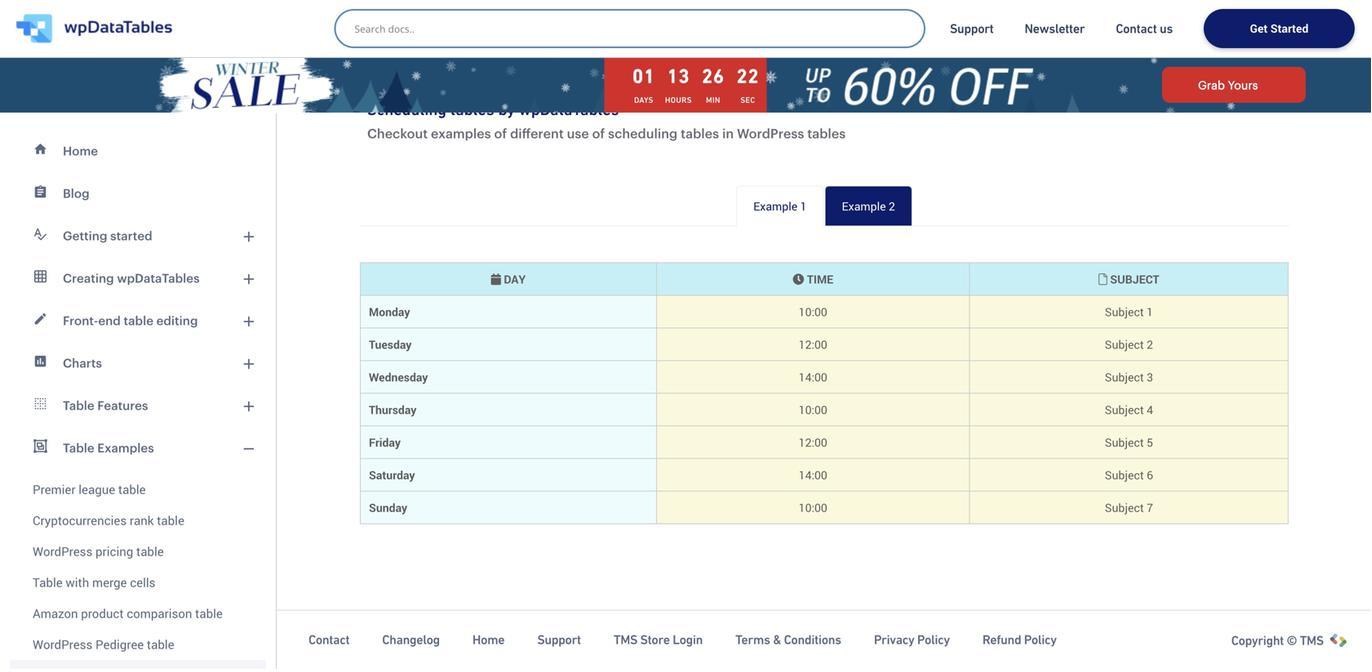 Task type: vqa. For each thing, say whether or not it's contained in the screenshot.
the 4.5/5 to the middle
no



Task type: describe. For each thing, give the bounding box(es) containing it.
example 2
[[842, 198, 895, 214]]

scheduling
[[608, 126, 678, 141]]

table for wordpress pedigree table
[[147, 636, 174, 653]]

subject 6
[[1105, 467, 1153, 483]]

contact link
[[308, 632, 350, 648]]

2 horizontal spatial tables
[[807, 126, 846, 141]]

grab yours
[[1198, 78, 1258, 91]]

1 horizontal spatial home
[[472, 633, 505, 647]]

10:00 for subject 1
[[799, 304, 827, 320]]

getting started link
[[10, 215, 266, 257]]

table for premier league table
[[118, 481, 146, 498]]

saturday
[[369, 467, 415, 483]]

table for front-end table editing
[[124, 313, 153, 328]]

wordpress pedigree table
[[33, 636, 174, 653]]

refund policy
[[982, 633, 1057, 647]]

examples
[[431, 126, 491, 141]]

blog link
[[10, 172, 266, 215]]

privacy
[[874, 633, 914, 647]]

getting
[[63, 229, 107, 243]]

tms store login link
[[614, 632, 703, 648]]

table features link
[[10, 384, 266, 427]]

refund policy link
[[982, 632, 1057, 648]]

wpdatatables - tables and charts manager wordpress plugin image
[[16, 14, 172, 43]]

charts link
[[10, 342, 266, 384]]

privacy policy link
[[874, 632, 950, 648]]

end
[[98, 313, 121, 328]]

getting started
[[63, 229, 152, 243]]

©
[[1287, 633, 1297, 648]]

wordpress pricing table
[[33, 543, 164, 560]]

monday
[[369, 304, 410, 320]]

pedigree
[[96, 636, 144, 653]]

subject for subject 5
[[1105, 435, 1144, 450]]

example 1
[[753, 198, 807, 214]]

cryptocurrencies rank table link
[[10, 505, 266, 536]]

grab
[[1198, 78, 1225, 91]]

contact for contact
[[308, 633, 350, 647]]

subject 1
[[1105, 304, 1153, 320]]

store
[[640, 633, 670, 647]]

1 vertical spatial home link
[[472, 632, 505, 648]]

time
[[804, 271, 833, 287]]

terms
[[735, 633, 770, 647]]

22
[[737, 65, 759, 87]]

example 1 link
[[736, 186, 824, 226]]

subject for subject 1
[[1105, 304, 1144, 320]]

premier league table link
[[10, 469, 266, 505]]

wordpress pricing table link
[[10, 536, 266, 567]]

10:00 for subject 7
[[799, 500, 827, 515]]

days
[[634, 95, 653, 105]]

clock full image
[[793, 274, 804, 285]]

subject for subject 4
[[1105, 402, 1144, 417]]

subject
[[1107, 271, 1159, 287]]

scheduling tables by wpdatatables checkout examples of different use of scheduling tables in wordpress tables
[[367, 100, 846, 141]]

copyright
[[1231, 633, 1284, 648]]

1 horizontal spatial support link
[[950, 20, 994, 37]]

wordpress pedigree table link
[[10, 629, 266, 660]]

login
[[673, 633, 703, 647]]

1 for subject 1
[[1147, 304, 1153, 320]]

us
[[1160, 21, 1173, 36]]

day
[[501, 271, 526, 287]]

contact for contact us
[[1116, 21, 1157, 36]]

grab yours link
[[1162, 67, 1306, 103]]

cryptocurrencies
[[33, 512, 127, 529]]

front-end table editing
[[63, 313, 198, 328]]

in
[[722, 126, 734, 141]]

creating wpdatatables link
[[10, 257, 266, 300]]

wordpress for wordpress pricing table
[[33, 543, 92, 560]]

privacy policy
[[874, 633, 950, 647]]

14:00 for subject 6
[[799, 467, 827, 483]]

table for table features
[[63, 398, 94, 413]]

support for the leftmost support link
[[537, 633, 581, 647]]

premier league table
[[33, 481, 146, 498]]

changelog
[[382, 633, 440, 647]]

conditions
[[784, 633, 841, 647]]

front-
[[63, 313, 98, 328]]

merge
[[92, 574, 127, 591]]

subject 7
[[1105, 500, 1153, 515]]

subject 3
[[1105, 369, 1153, 385]]

changelog link
[[382, 632, 440, 648]]

2 for subject 2
[[1147, 337, 1153, 352]]

policy for refund policy
[[1024, 633, 1057, 647]]

sec
[[740, 95, 755, 105]]

get
[[1250, 21, 1268, 36]]

pricing
[[96, 543, 133, 560]]

thursday
[[369, 402, 417, 417]]

13
[[667, 65, 690, 87]]

amazon
[[33, 605, 78, 622]]

subject 2
[[1105, 337, 1153, 352]]

wordpress inside scheduling tables by wpdatatables checkout examples of different use of scheduling tables in wordpress tables
[[737, 126, 804, 141]]

0 horizontal spatial tables
[[450, 100, 494, 119]]

table with merge cells
[[33, 574, 155, 591]]

26
[[702, 65, 725, 87]]

tuesday
[[369, 337, 412, 352]]

Search form search field
[[355, 17, 913, 40]]

use
[[567, 126, 589, 141]]

12:00 for subject 2
[[799, 337, 827, 352]]

examples
[[97, 441, 154, 455]]

premier
[[33, 481, 75, 498]]

subject 5
[[1105, 435, 1153, 450]]

table examples
[[63, 441, 154, 455]]



Task type: locate. For each thing, give the bounding box(es) containing it.
support for right support link
[[950, 21, 994, 36]]

policy right refund
[[1024, 633, 1057, 647]]

2 vertical spatial table
[[33, 574, 63, 591]]

0 vertical spatial home link
[[10, 130, 266, 172]]

table features
[[63, 398, 148, 413]]

copyright © tms
[[1231, 633, 1324, 648]]

get started
[[1250, 21, 1309, 36]]

table up cells
[[136, 543, 164, 560]]

1 vertical spatial 14:00
[[799, 467, 827, 483]]

1 subject from the top
[[1105, 304, 1144, 320]]

front-end table editing link
[[10, 300, 266, 342]]

1 horizontal spatial 2
[[1147, 337, 1153, 352]]

1 down the subject
[[1147, 304, 1153, 320]]

example 2 link
[[825, 186, 912, 226]]

refund
[[982, 633, 1021, 647]]

policy inside privacy policy link
[[917, 633, 950, 647]]

subject left the "3" at the bottom right of page
[[1105, 369, 1144, 385]]

4 subject from the top
[[1105, 402, 1144, 417]]

0 vertical spatial wordpress
[[737, 126, 804, 141]]

2 for example 2
[[889, 198, 895, 214]]

1 10:00 from the top
[[799, 304, 827, 320]]

cryptocurrencies rank table
[[33, 512, 184, 529]]

0 vertical spatial 1
[[800, 198, 807, 214]]

1 horizontal spatial contact
[[1116, 21, 1157, 36]]

1 horizontal spatial tables
[[681, 126, 719, 141]]

3
[[1147, 369, 1153, 385]]

tms right the ©
[[1300, 633, 1324, 648]]

wordpress up with
[[33, 543, 92, 560]]

1 of from the left
[[494, 126, 507, 141]]

calendar image
[[491, 274, 501, 285]]

0 horizontal spatial home
[[63, 144, 98, 158]]

subject for subject 3
[[1105, 369, 1144, 385]]

hours
[[665, 95, 692, 105]]

1 vertical spatial home
[[472, 633, 505, 647]]

example for example 1
[[753, 198, 797, 214]]

1 horizontal spatial of
[[592, 126, 605, 141]]

1
[[800, 198, 807, 214], [1147, 304, 1153, 320]]

3 10:00 from the top
[[799, 500, 827, 515]]

creating wpdatatables
[[63, 271, 200, 285]]

tables
[[450, 100, 494, 119], [681, 126, 719, 141], [807, 126, 846, 141]]

0 horizontal spatial policy
[[917, 633, 950, 647]]

1 vertical spatial 12:00
[[799, 435, 827, 450]]

subject down 'subject 1'
[[1105, 337, 1144, 352]]

wpdatatables inside creating wpdatatables link
[[117, 271, 200, 285]]

2 subject from the top
[[1105, 337, 1144, 352]]

0 horizontal spatial support link
[[537, 632, 581, 648]]

14:00 for subject 3
[[799, 369, 827, 385]]

subject
[[1105, 304, 1144, 320], [1105, 337, 1144, 352], [1105, 369, 1144, 385], [1105, 402, 1144, 417], [1105, 435, 1144, 450], [1105, 467, 1144, 483], [1105, 500, 1144, 515]]

example for example 2
[[842, 198, 886, 214]]

support
[[950, 21, 994, 36], [537, 633, 581, 647]]

amazon product comparison table
[[33, 605, 223, 622]]

contact
[[1116, 21, 1157, 36], [308, 633, 350, 647]]

0 vertical spatial 14:00
[[799, 369, 827, 385]]

table examples link
[[10, 427, 266, 469]]

policy right privacy
[[917, 633, 950, 647]]

started
[[1271, 21, 1309, 36]]

Search input search field
[[355, 17, 913, 40]]

home up blog
[[63, 144, 98, 158]]

1 12:00 from the top
[[799, 337, 827, 352]]

support link
[[950, 20, 994, 37], [537, 632, 581, 648]]

2 14:00 from the top
[[799, 467, 827, 483]]

2 vertical spatial 10:00
[[799, 500, 827, 515]]

file thin image
[[1099, 274, 1107, 285]]

1 vertical spatial table
[[63, 441, 94, 455]]

1 vertical spatial support
[[537, 633, 581, 647]]

table for table with merge cells
[[33, 574, 63, 591]]

0 horizontal spatial wpdatatables
[[117, 271, 200, 285]]

wpdatatables inside scheduling tables by wpdatatables checkout examples of different use of scheduling tables in wordpress tables
[[519, 100, 619, 119]]

table right rank
[[157, 512, 184, 529]]

blog
[[63, 186, 89, 200]]

amazon product comparison table link
[[10, 598, 266, 629]]

5 subject from the top
[[1105, 435, 1144, 450]]

1 horizontal spatial tms
[[1300, 633, 1324, 648]]

12:00 for subject 5
[[799, 435, 827, 450]]

table left with
[[33, 574, 63, 591]]

table down comparison
[[147, 636, 174, 653]]

0 vertical spatial table
[[63, 398, 94, 413]]

2 policy from the left
[[1024, 633, 1057, 647]]

wednesday
[[369, 369, 428, 385]]

1 example from the left
[[753, 198, 797, 214]]

started
[[110, 229, 152, 243]]

league
[[79, 481, 115, 498]]

charts
[[63, 356, 102, 370]]

subject up subject 2
[[1105, 304, 1144, 320]]

cells
[[130, 574, 155, 591]]

0 horizontal spatial 2
[[889, 198, 895, 214]]

terms & conditions link
[[735, 632, 841, 648]]

by
[[498, 100, 515, 119]]

with
[[66, 574, 89, 591]]

subject left 4
[[1105, 402, 1144, 417]]

1 vertical spatial 10:00
[[799, 402, 827, 417]]

1 horizontal spatial home link
[[472, 632, 505, 648]]

table for table examples
[[63, 441, 94, 455]]

wpdatatables up use
[[519, 100, 619, 119]]

of right use
[[592, 126, 605, 141]]

checkout
[[367, 126, 428, 141]]

0 vertical spatial wpdatatables
[[519, 100, 619, 119]]

2 10:00 from the top
[[799, 402, 827, 417]]

3 subject from the top
[[1105, 369, 1144, 385]]

home link up blog
[[10, 130, 266, 172]]

0 vertical spatial 10:00
[[799, 304, 827, 320]]

0 horizontal spatial support
[[537, 633, 581, 647]]

7
[[1147, 500, 1153, 515]]

1 vertical spatial support link
[[537, 632, 581, 648]]

table
[[63, 398, 94, 413], [63, 441, 94, 455], [33, 574, 63, 591]]

2 of from the left
[[592, 126, 605, 141]]

contact us
[[1116, 21, 1173, 36]]

1 14:00 from the top
[[799, 369, 827, 385]]

home link
[[10, 130, 266, 172], [472, 632, 505, 648]]

&
[[773, 633, 781, 647]]

subject for subject 7
[[1105, 500, 1144, 515]]

1 left example 2
[[800, 198, 807, 214]]

1 horizontal spatial support
[[950, 21, 994, 36]]

1 vertical spatial 2
[[1147, 337, 1153, 352]]

table for wordpress pricing table
[[136, 543, 164, 560]]

0 vertical spatial support
[[950, 21, 994, 36]]

table down the charts
[[63, 398, 94, 413]]

0 horizontal spatial contact
[[308, 633, 350, 647]]

subject left the 6
[[1105, 467, 1144, 483]]

wpdatatables up editing
[[117, 271, 200, 285]]

1 vertical spatial contact
[[308, 633, 350, 647]]

2 12:00 from the top
[[799, 435, 827, 450]]

of down by
[[494, 126, 507, 141]]

table right comparison
[[195, 605, 223, 622]]

0 vertical spatial home
[[63, 144, 98, 158]]

1 policy from the left
[[917, 633, 950, 647]]

7 subject from the top
[[1105, 500, 1144, 515]]

10:00
[[799, 304, 827, 320], [799, 402, 827, 417], [799, 500, 827, 515]]

6 subject from the top
[[1105, 467, 1144, 483]]

scheduling
[[367, 100, 446, 119]]

1 horizontal spatial example
[[842, 198, 886, 214]]

0 horizontal spatial tms
[[614, 633, 637, 647]]

tms store login
[[614, 633, 703, 647]]

tms left store
[[614, 633, 637, 647]]

terms & conditions
[[735, 633, 841, 647]]

features
[[97, 398, 148, 413]]

newsletter
[[1025, 21, 1085, 36]]

table up cryptocurrencies rank table link
[[118, 481, 146, 498]]

newsletter link
[[1025, 20, 1085, 37]]

wordpress for wordpress pedigree table
[[33, 636, 92, 653]]

1 horizontal spatial 1
[[1147, 304, 1153, 320]]

table for cryptocurrencies rank table
[[157, 512, 184, 529]]

0 vertical spatial 12:00
[[799, 337, 827, 352]]

0 horizontal spatial 1
[[800, 198, 807, 214]]

product
[[81, 605, 124, 622]]

yours
[[1228, 78, 1258, 91]]

table right end
[[124, 313, 153, 328]]

wordpress down sec
[[737, 126, 804, 141]]

0 horizontal spatial home link
[[10, 130, 266, 172]]

1 vertical spatial 1
[[1147, 304, 1153, 320]]

0 vertical spatial contact
[[1116, 21, 1157, 36]]

policy for privacy policy
[[917, 633, 950, 647]]

min
[[706, 95, 720, 105]]

home link right changelog link in the bottom left of the page
[[472, 632, 505, 648]]

comparison
[[127, 605, 192, 622]]

contact us link
[[1116, 20, 1173, 37]]

1 horizontal spatial wpdatatables
[[519, 100, 619, 119]]

0 vertical spatial 2
[[889, 198, 895, 214]]

0 horizontal spatial of
[[494, 126, 507, 141]]

subject for subject 2
[[1105, 337, 1144, 352]]

subject left 7 on the bottom right of the page
[[1105, 500, 1144, 515]]

0 horizontal spatial example
[[753, 198, 797, 214]]

14:00
[[799, 369, 827, 385], [799, 467, 827, 483]]

2 vertical spatial wordpress
[[33, 636, 92, 653]]

2 example from the left
[[842, 198, 886, 214]]

1 vertical spatial wordpress
[[33, 543, 92, 560]]

subject for subject 6
[[1105, 467, 1144, 483]]

table up premier league table
[[63, 441, 94, 455]]

wordpress
[[737, 126, 804, 141], [33, 543, 92, 560], [33, 636, 92, 653]]

0 vertical spatial support link
[[950, 20, 994, 37]]

sunday
[[369, 500, 407, 515]]

table with merge cells link
[[10, 567, 266, 598]]

table inside 'link'
[[33, 574, 63, 591]]

1 for example 1
[[800, 198, 807, 214]]

subject left 5
[[1105, 435, 1144, 450]]

1 horizontal spatial policy
[[1024, 633, 1057, 647]]

1 vertical spatial wpdatatables
[[117, 271, 200, 285]]

10:00 for subject 4
[[799, 402, 827, 417]]

01
[[632, 65, 655, 87]]

wpdatatables
[[519, 100, 619, 119], [117, 271, 200, 285]]

different
[[510, 126, 564, 141]]

get started link
[[1204, 9, 1355, 48]]

policy inside refund policy link
[[1024, 633, 1057, 647]]

creating
[[63, 271, 114, 285]]

rank
[[130, 512, 154, 529]]

example
[[753, 198, 797, 214], [842, 198, 886, 214]]

wordpress down amazon
[[33, 636, 92, 653]]

12:00
[[799, 337, 827, 352], [799, 435, 827, 450]]

editing
[[156, 313, 198, 328]]

2
[[889, 198, 895, 214], [1147, 337, 1153, 352]]

home right changelog link in the bottom left of the page
[[472, 633, 505, 647]]



